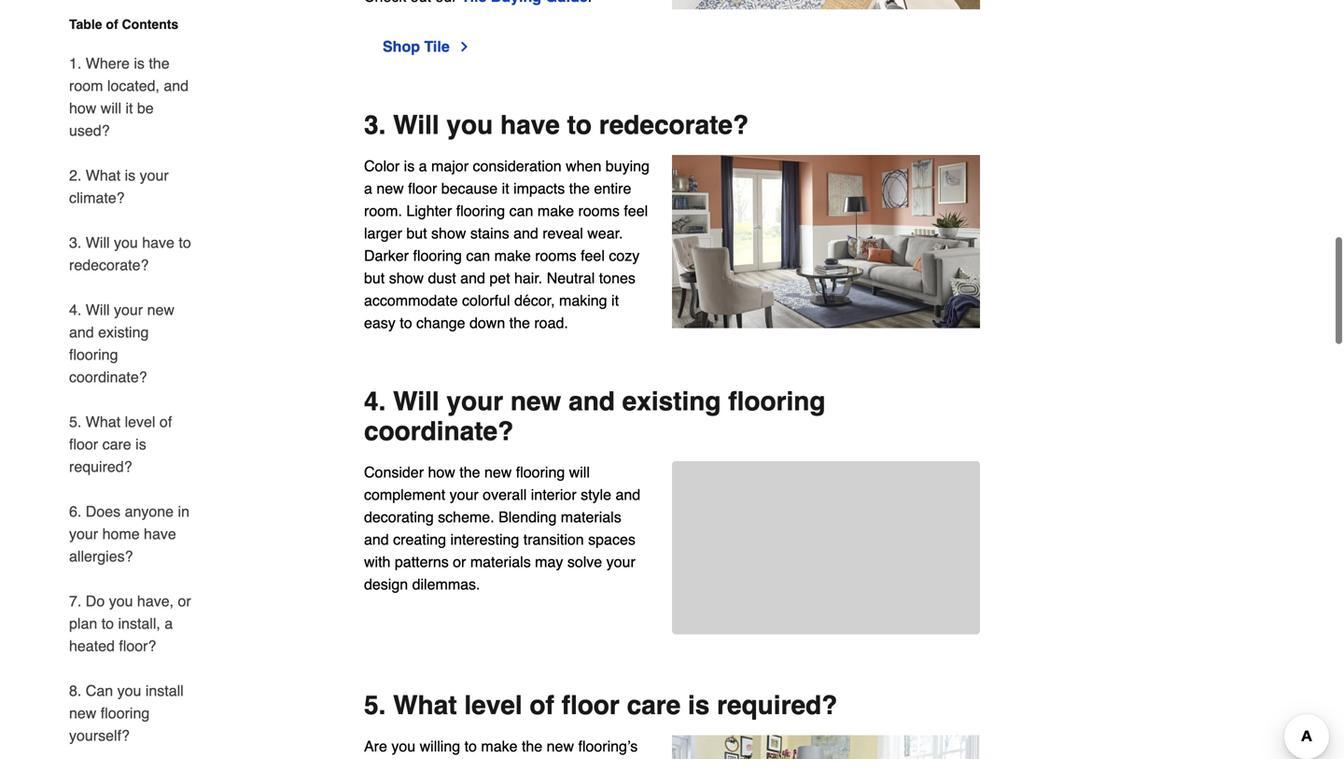 Task type: describe. For each thing, give the bounding box(es) containing it.
1 vertical spatial care
[[627, 690, 681, 720]]

a living room with coral walls, navy curtains, a navy floral rug and heathered oak floors. image
[[672, 155, 980, 328]]

where
[[86, 55, 130, 72]]

impacts
[[514, 180, 565, 197]]

colorful
[[462, 292, 510, 309]]

dilemmas.
[[412, 576, 480, 593]]

heated
[[69, 637, 115, 654]]

floor?
[[119, 637, 156, 654]]

you for '3. will you have to redecorate?' link on the top of page
[[114, 234, 138, 251]]

1 horizontal spatial required?
[[717, 690, 838, 720]]

2 vertical spatial of
[[530, 690, 554, 720]]

have inside 6. does anyone in your home have allergies?
[[144, 525, 176, 542]]

7. do you have, or plan to install, a heated floor? link
[[69, 579, 194, 668]]

make inside are you willing to make the new flooring's
[[481, 738, 518, 755]]

install,
[[118, 615, 160, 632]]

2. what is your climate? link
[[69, 153, 194, 220]]

will up consider
[[393, 386, 439, 416]]

0 vertical spatial can
[[509, 202, 533, 219]]

you for 8. can you install new flooring yourself? link
[[117, 682, 141, 699]]

your inside 6. does anyone in your home have allergies?
[[69, 525, 98, 542]]

do
[[86, 592, 105, 610]]

dust
[[428, 269, 456, 287]]

cozy
[[609, 247, 640, 264]]

consider how the new flooring will complement your overall interior style and decorating scheme. blending materials and creating interesting transition spaces with patterns or materials may solve your design dilemmas.
[[364, 463, 641, 593]]

3. will you have to redecorate? inside table of contents element
[[69, 234, 191, 274]]

tile
[[424, 38, 450, 55]]

what for 2. what is your climate? link
[[86, 167, 121, 184]]

0 vertical spatial materials
[[561, 508, 622, 526]]

redecorate? inside 3. will you have to redecorate?
[[69, 256, 149, 274]]

4. inside table of contents element
[[69, 301, 82, 318]]

in
[[178, 503, 190, 520]]

color
[[364, 157, 400, 175]]

install
[[145, 682, 184, 699]]

new inside color is a major consideration when buying a new floor because it impacts the entire room. lighter flooring can make rooms feel larger but show stains and reveal wear. darker flooring can make rooms feel cozy but show dust and pet hair. neutral tones accommodate colorful décor, making it easy to change down the road.
[[377, 180, 404, 197]]

shop tile
[[383, 38, 450, 55]]

have inside 3. will you have to redecorate?
[[142, 234, 175, 251]]

the down when
[[569, 180, 590, 197]]

room.
[[364, 202, 402, 219]]

care inside table of contents element
[[102, 436, 131, 453]]

8. can you install new flooring yourself? link
[[69, 668, 194, 758]]

climate?
[[69, 189, 125, 206]]

1.
[[69, 55, 82, 72]]

the inside are you willing to make the new flooring's
[[522, 738, 543, 755]]

accommodate
[[364, 292, 458, 309]]

to inside 7. do you have, or plan to install, a heated floor?
[[101, 615, 114, 632]]

1 vertical spatial coordinate?
[[364, 416, 514, 446]]

1. where is the room located, and how will it be used?
[[69, 55, 189, 139]]

is inside color is a major consideration when buying a new floor because it impacts the entire room. lighter flooring can make rooms feel larger but show stains and reveal wear. darker flooring can make rooms feel cozy but show dust and pet hair. neutral tones accommodate colorful décor, making it easy to change down the road.
[[404, 157, 415, 175]]

are you willing to make the new flooring's
[[364, 738, 638, 759]]

yourself?
[[69, 727, 130, 744]]

2 horizontal spatial floor
[[562, 690, 620, 720]]

1 vertical spatial of
[[160, 413, 172, 430]]

be
[[137, 99, 154, 117]]

4. will your new and existing flooring coordinate? inside 4. will your new and existing flooring coordinate? link
[[69, 301, 175, 386]]

pet
[[490, 269, 510, 287]]

flooring's
[[578, 738, 638, 755]]

when
[[566, 157, 602, 175]]

with
[[364, 553, 391, 570]]

scheme.
[[438, 508, 494, 526]]

1 vertical spatial rooms
[[535, 247, 577, 264]]

new down the road.
[[511, 386, 561, 416]]

6. does anyone in your home have allergies?
[[69, 503, 190, 565]]

2. what is your climate?
[[69, 167, 169, 206]]

1 vertical spatial 4.
[[364, 386, 386, 416]]

new inside are you willing to make the new flooring's
[[547, 738, 574, 755]]

your down down
[[447, 386, 503, 416]]

because
[[441, 180, 498, 197]]

will up major
[[393, 110, 439, 140]]

design
[[364, 576, 408, 593]]

it inside 1. where is the room located, and how will it be used?
[[126, 99, 133, 117]]

new inside 8. can you install new flooring yourself?
[[69, 704, 96, 722]]

1 vertical spatial 5.
[[364, 690, 386, 720]]

tones
[[599, 269, 636, 287]]

consideration
[[473, 157, 562, 175]]

0 vertical spatial a
[[419, 157, 427, 175]]

0 vertical spatial redecorate?
[[599, 110, 749, 140]]

2.
[[69, 167, 82, 184]]

1 horizontal spatial feel
[[624, 202, 648, 219]]

1 horizontal spatial level
[[464, 690, 522, 720]]

5. what level of floor care is required? inside table of contents element
[[69, 413, 172, 475]]

3. will you have to redecorate? link
[[69, 220, 194, 288]]

1 horizontal spatial 4. will your new and existing flooring coordinate?
[[364, 386, 826, 446]]

to inside are you willing to make the new flooring's
[[465, 738, 477, 755]]

have,
[[137, 592, 174, 610]]

1 horizontal spatial 3. will you have to redecorate?
[[364, 110, 749, 140]]

décor,
[[514, 292, 555, 309]]

overall
[[483, 486, 527, 503]]

1 vertical spatial materials
[[470, 553, 531, 570]]

1 vertical spatial can
[[466, 247, 490, 264]]

chevron right image
[[457, 39, 472, 54]]

level inside table of contents element
[[125, 413, 155, 430]]

your down '3. will you have to redecorate?' link on the top of page
[[114, 301, 143, 318]]

will inside 3. will you have to redecorate?
[[86, 234, 110, 251]]

contents
[[122, 17, 179, 32]]

how inside 1. where is the room located, and how will it be used?
[[69, 99, 96, 117]]

patterns
[[395, 553, 449, 570]]

and up colorful
[[460, 269, 485, 287]]

stains
[[470, 224, 509, 242]]

1 vertical spatial but
[[364, 269, 385, 287]]

you inside are you willing to make the new flooring's
[[392, 738, 416, 755]]

interesting
[[450, 531, 519, 548]]

new inside the consider how the new flooring will complement your overall interior style and decorating scheme. blending materials and creating interesting transition spaces with patterns or materials may solve your design dilemmas.
[[485, 463, 512, 481]]

darker
[[364, 247, 409, 264]]

and up with
[[364, 531, 389, 548]]

blending
[[499, 508, 557, 526]]

0 horizontal spatial show
[[389, 269, 424, 287]]

are
[[364, 738, 387, 755]]

and down '3. will you have to redecorate?' link on the top of page
[[69, 323, 94, 341]]

decorating
[[364, 508, 434, 526]]

allergies?
[[69, 548, 133, 565]]

flooring inside the consider how the new flooring will complement your overall interior style and decorating scheme. blending materials and creating interesting transition spaces with patterns or materials may solve your design dilemmas.
[[516, 463, 565, 481]]

a inside 7. do you have, or plan to install, a heated floor?
[[165, 615, 173, 632]]

or inside 7. do you have, or plan to install, a heated floor?
[[178, 592, 191, 610]]

can
[[86, 682, 113, 699]]

5. inside table of contents element
[[69, 413, 82, 430]]

you for 7. do you have, or plan to install, a heated floor? link
[[109, 592, 133, 610]]

an open living room and kitchen with rose-painted walls, light furniture and wood floors. image
[[672, 461, 980, 667]]

and right stains
[[514, 224, 538, 242]]

1 horizontal spatial a
[[364, 180, 372, 197]]

a living room with yellow walls, cream carpet and a large brown dog lying on top of it. image
[[672, 735, 980, 759]]

6.
[[69, 503, 82, 520]]

will inside 1. where is the room located, and how will it be used?
[[101, 99, 121, 117]]

interior
[[531, 486, 577, 503]]

8. can you install new flooring yourself?
[[69, 682, 184, 744]]

reveal
[[543, 224, 583, 242]]

will inside the consider how the new flooring will complement your overall interior style and decorating scheme. blending materials and creating interesting transition spaces with patterns or materials may solve your design dilemmas.
[[569, 463, 590, 481]]



Task type: vqa. For each thing, say whether or not it's contained in the screenshot.
Pellet Stoves link
no



Task type: locate. For each thing, give the bounding box(es) containing it.
1 horizontal spatial coordinate?
[[364, 416, 514, 446]]

2 horizontal spatial a
[[419, 157, 427, 175]]

0 horizontal spatial 4.
[[69, 301, 82, 318]]

what up willing
[[393, 690, 457, 720]]

3. down climate?
[[69, 234, 82, 251]]

floor up flooring's
[[562, 690, 620, 720]]

required? up a living room with yellow walls, cream carpet and a large brown dog lying on top of it. image
[[717, 690, 838, 720]]

0 vertical spatial how
[[69, 99, 96, 117]]

1 vertical spatial existing
[[622, 386, 721, 416]]

floor up lighter
[[408, 180, 437, 197]]

located,
[[107, 77, 160, 94]]

you right are
[[392, 738, 416, 755]]

anyone
[[125, 503, 174, 520]]

floor inside color is a major consideration when buying a new floor because it impacts the entire room. lighter flooring can make rooms feel larger but show stains and reveal wear. darker flooring can make rooms feel cozy but show dust and pet hair. neutral tones accommodate colorful décor, making it easy to change down the road.
[[408, 180, 437, 197]]

you right do
[[109, 592, 133, 610]]

1 vertical spatial or
[[178, 592, 191, 610]]

used?
[[69, 122, 110, 139]]

coordinate? up consider
[[364, 416, 514, 446]]

1 horizontal spatial care
[[627, 690, 681, 720]]

willing
[[420, 738, 460, 755]]

and right located,
[[164, 77, 189, 94]]

to right willing
[[465, 738, 477, 755]]

0 horizontal spatial 4. will your new and existing flooring coordinate?
[[69, 301, 175, 386]]

4. will your new and existing flooring coordinate? down '3. will you have to redecorate?' link on the top of page
[[69, 301, 175, 386]]

1 vertical spatial 5. what level of floor care is required?
[[364, 690, 838, 720]]

0 horizontal spatial a
[[165, 615, 173, 632]]

hair.
[[514, 269, 543, 287]]

to right plan
[[101, 615, 114, 632]]

your down the 'spaces' at the bottom
[[607, 553, 636, 570]]

floor inside 5. what level of floor care is required? link
[[69, 436, 98, 453]]

0 vertical spatial existing
[[98, 323, 149, 341]]

0 horizontal spatial required?
[[69, 458, 132, 475]]

the
[[149, 55, 170, 72], [569, 180, 590, 197], [509, 314, 530, 331], [460, 463, 480, 481], [522, 738, 543, 755]]

you inside 8. can you install new flooring yourself?
[[117, 682, 141, 699]]

a down have,
[[165, 615, 173, 632]]

of
[[106, 17, 118, 32], [160, 413, 172, 430], [530, 690, 554, 720]]

table
[[69, 17, 102, 32]]

and up style
[[569, 386, 615, 416]]

0 vertical spatial care
[[102, 436, 131, 453]]

required? inside table of contents element
[[69, 458, 132, 475]]

will down climate?
[[86, 234, 110, 251]]

rooms down reveal
[[535, 247, 577, 264]]

4. will your new and existing flooring coordinate? up style
[[364, 386, 826, 446]]

0 horizontal spatial or
[[178, 592, 191, 610]]

will up style
[[569, 463, 590, 481]]

1 horizontal spatial floor
[[408, 180, 437, 197]]

0 horizontal spatial redecorate?
[[69, 256, 149, 274]]

larger
[[364, 224, 402, 242]]

room
[[69, 77, 103, 94]]

will up "used?"
[[101, 99, 121, 117]]

a left major
[[419, 157, 427, 175]]

table of contents element
[[54, 15, 194, 759]]

shop tile link
[[383, 35, 472, 58]]

floor
[[408, 180, 437, 197], [69, 436, 98, 453], [562, 690, 620, 720]]

to down 2. what is your climate? link
[[179, 234, 191, 251]]

8.
[[69, 682, 82, 699]]

0 horizontal spatial coordinate?
[[69, 368, 147, 386]]

make up pet
[[494, 247, 531, 264]]

0 vertical spatial what
[[86, 167, 121, 184]]

how down "room"
[[69, 99, 96, 117]]

neutral
[[547, 269, 595, 287]]

creating
[[393, 531, 446, 548]]

a down color
[[364, 180, 372, 197]]

or right have,
[[178, 592, 191, 610]]

flooring inside 8. can you install new flooring yourself?
[[101, 704, 150, 722]]

home
[[102, 525, 140, 542]]

make up reveal
[[538, 202, 574, 219]]

change
[[416, 314, 465, 331]]

complement
[[364, 486, 445, 503]]

1 horizontal spatial it
[[502, 180, 509, 197]]

1 vertical spatial what
[[86, 413, 121, 430]]

down
[[470, 314, 505, 331]]

how up complement
[[428, 463, 455, 481]]

the left flooring's
[[522, 738, 543, 755]]

an overhead shot of a living room with a fireplace, sisal rug and spanish tile in blue and beige. image
[[672, 0, 980, 9]]

3. will you have to redecorate?
[[364, 110, 749, 140], [69, 234, 191, 274]]

of down 4. will your new and existing flooring coordinate? link
[[160, 413, 172, 430]]

materials down interesting
[[470, 553, 531, 570]]

new
[[377, 180, 404, 197], [147, 301, 175, 318], [511, 386, 561, 416], [485, 463, 512, 481], [69, 704, 96, 722], [547, 738, 574, 755]]

3. inside 3. will you have to redecorate?
[[69, 234, 82, 251]]

1 horizontal spatial redecorate?
[[599, 110, 749, 140]]

a
[[419, 157, 427, 175], [364, 180, 372, 197], [165, 615, 173, 632]]

have up consideration
[[500, 110, 560, 140]]

1 vertical spatial feel
[[581, 247, 605, 264]]

level up are you willing to make the new flooring's
[[464, 690, 522, 720]]

have down 2. what is your climate? link
[[142, 234, 175, 251]]

0 vertical spatial show
[[431, 224, 466, 242]]

is
[[134, 55, 145, 72], [404, 157, 415, 175], [125, 167, 135, 184], [136, 436, 146, 453], [688, 690, 710, 720]]

1 vertical spatial floor
[[69, 436, 98, 453]]

1 horizontal spatial 3.
[[364, 110, 386, 140]]

0 horizontal spatial level
[[125, 413, 155, 430]]

you up major
[[447, 110, 493, 140]]

5. what level of floor care is required? link
[[69, 400, 194, 489]]

1 horizontal spatial but
[[406, 224, 427, 242]]

the up located,
[[149, 55, 170, 72]]

5. up are
[[364, 690, 386, 720]]

5.
[[69, 413, 82, 430], [364, 690, 386, 720]]

make
[[538, 202, 574, 219], [494, 247, 531, 264], [481, 738, 518, 755]]

0 horizontal spatial care
[[102, 436, 131, 453]]

0 vertical spatial 4.
[[69, 301, 82, 318]]

0 vertical spatial level
[[125, 413, 155, 430]]

make right willing
[[481, 738, 518, 755]]

0 horizontal spatial 5. what level of floor care is required?
[[69, 413, 172, 475]]

rooms
[[578, 202, 620, 219], [535, 247, 577, 264]]

coordinate? inside table of contents element
[[69, 368, 147, 386]]

show down lighter
[[431, 224, 466, 242]]

the down décor,
[[509, 314, 530, 331]]

materials down style
[[561, 508, 622, 526]]

0 horizontal spatial can
[[466, 247, 490, 264]]

what down 4. will your new and existing flooring coordinate? link
[[86, 413, 121, 430]]

1 horizontal spatial will
[[569, 463, 590, 481]]

color is a major consideration when buying a new floor because it impacts the entire room. lighter flooring can make rooms feel larger but show stains and reveal wear. darker flooring can make rooms feel cozy but show dust and pet hair. neutral tones accommodate colorful décor, making it easy to change down the road.
[[364, 157, 650, 331]]

1 vertical spatial required?
[[717, 690, 838, 720]]

your up scheme. on the bottom left of the page
[[450, 486, 479, 503]]

to
[[567, 110, 592, 140], [179, 234, 191, 251], [400, 314, 412, 331], [101, 615, 114, 632], [465, 738, 477, 755]]

4.
[[69, 301, 82, 318], [364, 386, 386, 416]]

can down impacts
[[509, 202, 533, 219]]

it left be
[[126, 99, 133, 117]]

0 vertical spatial but
[[406, 224, 427, 242]]

what up climate?
[[86, 167, 121, 184]]

solve
[[567, 553, 602, 570]]

table of contents
[[69, 17, 179, 32]]

1 vertical spatial 3. will you have to redecorate?
[[69, 234, 191, 274]]

1 vertical spatial how
[[428, 463, 455, 481]]

care up does
[[102, 436, 131, 453]]

your down be
[[140, 167, 169, 184]]

1 horizontal spatial 5. what level of floor care is required?
[[364, 690, 838, 720]]

1 horizontal spatial 4.
[[364, 386, 386, 416]]

1 vertical spatial 3.
[[69, 234, 82, 251]]

the inside the consider how the new flooring will complement your overall interior style and decorating scheme. blending materials and creating interesting transition spaces with patterns or materials may solve your design dilemmas.
[[460, 463, 480, 481]]

your inside 2. what is your climate?
[[140, 167, 169, 184]]

0 horizontal spatial existing
[[98, 323, 149, 341]]

level down 4. will your new and existing flooring coordinate? link
[[125, 413, 155, 430]]

the inside 1. where is the room located, and how will it be used?
[[149, 55, 170, 72]]

3. up color
[[364, 110, 386, 140]]

1 horizontal spatial 5.
[[364, 690, 386, 720]]

to inside 3. will you have to redecorate?
[[179, 234, 191, 251]]

0 vertical spatial 3. will you have to redecorate?
[[364, 110, 749, 140]]

will
[[393, 110, 439, 140], [86, 234, 110, 251], [86, 301, 110, 318], [393, 386, 439, 416]]

and right style
[[616, 486, 641, 503]]

0 vertical spatial coordinate?
[[69, 368, 147, 386]]

level
[[125, 413, 155, 430], [464, 690, 522, 720]]

0 vertical spatial will
[[101, 99, 121, 117]]

lighter
[[406, 202, 452, 219]]

what
[[86, 167, 121, 184], [86, 413, 121, 430], [393, 690, 457, 720]]

4. will your new and existing flooring coordinate?
[[69, 301, 175, 386], [364, 386, 826, 446]]

5. up the 6.
[[69, 413, 82, 430]]

what for 5. what level of floor care is required? link
[[86, 413, 121, 430]]

road.
[[534, 314, 568, 331]]

required? up does
[[69, 458, 132, 475]]

existing inside table of contents element
[[98, 323, 149, 341]]

wear.
[[587, 224, 623, 242]]

0 horizontal spatial rooms
[[535, 247, 577, 264]]

may
[[535, 553, 563, 570]]

1 vertical spatial make
[[494, 247, 531, 264]]

what inside 2. what is your climate?
[[86, 167, 121, 184]]

4. down '3. will you have to redecorate?' link on the top of page
[[69, 301, 82, 318]]

0 horizontal spatial will
[[101, 99, 121, 117]]

feel down 'entire'
[[624, 202, 648, 219]]

will
[[101, 99, 121, 117], [569, 463, 590, 481]]

or
[[453, 553, 466, 570], [178, 592, 191, 610]]

0 vertical spatial 5. what level of floor care is required?
[[69, 413, 172, 475]]

1 vertical spatial it
[[502, 180, 509, 197]]

or inside the consider how the new flooring will complement your overall interior style and decorating scheme. blending materials and creating interesting transition spaces with patterns or materials may solve your design dilemmas.
[[453, 553, 466, 570]]

0 horizontal spatial how
[[69, 99, 96, 117]]

2 vertical spatial floor
[[562, 690, 620, 720]]

how
[[69, 99, 96, 117], [428, 463, 455, 481]]

materials
[[561, 508, 622, 526], [470, 553, 531, 570]]

you down climate?
[[114, 234, 138, 251]]

does
[[86, 503, 121, 520]]

new left flooring's
[[547, 738, 574, 755]]

0 vertical spatial or
[[453, 553, 466, 570]]

show
[[431, 224, 466, 242], [389, 269, 424, 287]]

0 vertical spatial make
[[538, 202, 574, 219]]

rooms up wear. on the left top of page
[[578, 202, 620, 219]]

it down tones
[[612, 292, 619, 309]]

5. what level of floor care is required? up does
[[69, 413, 172, 475]]

0 horizontal spatial 3. will you have to redecorate?
[[69, 234, 191, 274]]

new up overall
[[485, 463, 512, 481]]

new down 8.
[[69, 704, 96, 722]]

the up scheme. on the bottom left of the page
[[460, 463, 480, 481]]

1 horizontal spatial how
[[428, 463, 455, 481]]

buying
[[606, 157, 650, 175]]

easy
[[364, 314, 396, 331]]

to inside color is a major consideration when buying a new floor because it impacts the entire room. lighter flooring can make rooms feel larger but show stains and reveal wear. darker flooring can make rooms feel cozy but show dust and pet hair. neutral tones accommodate colorful décor, making it easy to change down the road.
[[400, 314, 412, 331]]

redecorate? up buying
[[599, 110, 749, 140]]

shop
[[383, 38, 420, 55]]

it
[[126, 99, 133, 117], [502, 180, 509, 197], [612, 292, 619, 309]]

it down consideration
[[502, 180, 509, 197]]

4. will your new and existing flooring coordinate? link
[[69, 288, 194, 400]]

2 vertical spatial make
[[481, 738, 518, 755]]

redecorate? down climate?
[[69, 256, 149, 274]]

entire
[[594, 180, 631, 197]]

how inside the consider how the new flooring will complement your overall interior style and decorating scheme. blending materials and creating interesting transition spaces with patterns or materials may solve your design dilemmas.
[[428, 463, 455, 481]]

to down the accommodate at the top of page
[[400, 314, 412, 331]]

consider
[[364, 463, 424, 481]]

but down lighter
[[406, 224, 427, 242]]

2 vertical spatial what
[[393, 690, 457, 720]]

style
[[581, 486, 612, 503]]

0 horizontal spatial feel
[[581, 247, 605, 264]]

0 vertical spatial 3.
[[364, 110, 386, 140]]

is inside 2. what is your climate?
[[125, 167, 135, 184]]

and
[[164, 77, 189, 94], [514, 224, 538, 242], [460, 269, 485, 287], [69, 323, 94, 341], [569, 386, 615, 416], [616, 486, 641, 503], [364, 531, 389, 548]]

0 vertical spatial floor
[[408, 180, 437, 197]]

your down the 6.
[[69, 525, 98, 542]]

but down darker
[[364, 269, 385, 287]]

of up are you willing to make the new flooring's
[[530, 690, 554, 720]]

but
[[406, 224, 427, 242], [364, 269, 385, 287]]

of right table
[[106, 17, 118, 32]]

6. does anyone in your home have allergies? link
[[69, 489, 194, 579]]

is inside 1. where is the room located, and how will it be used?
[[134, 55, 145, 72]]

1 horizontal spatial rooms
[[578, 202, 620, 219]]

2 vertical spatial a
[[165, 615, 173, 632]]

2 vertical spatial it
[[612, 292, 619, 309]]

0 vertical spatial rooms
[[578, 202, 620, 219]]

transition
[[524, 531, 584, 548]]

coordinate?
[[69, 368, 147, 386], [364, 416, 514, 446]]

new up room.
[[377, 180, 404, 197]]

existing
[[98, 323, 149, 341], [622, 386, 721, 416]]

can down stains
[[466, 247, 490, 264]]

show up the accommodate at the top of page
[[389, 269, 424, 287]]

feel
[[624, 202, 648, 219], [581, 247, 605, 264]]

7.
[[69, 592, 82, 610]]

0 horizontal spatial of
[[106, 17, 118, 32]]

0 vertical spatial of
[[106, 17, 118, 32]]

0 horizontal spatial it
[[126, 99, 133, 117]]

1 vertical spatial show
[[389, 269, 424, 287]]

3.
[[364, 110, 386, 140], [69, 234, 82, 251]]

feel down wear. on the left top of page
[[581, 247, 605, 264]]

2 horizontal spatial it
[[612, 292, 619, 309]]

to up when
[[567, 110, 592, 140]]

5. what level of floor care is required? up flooring's
[[364, 690, 838, 720]]

1 vertical spatial will
[[569, 463, 590, 481]]

0 vertical spatial have
[[500, 110, 560, 140]]

have down anyone
[[144, 525, 176, 542]]

1 horizontal spatial can
[[509, 202, 533, 219]]

care up flooring's
[[627, 690, 681, 720]]

major
[[431, 157, 469, 175]]

new down '3. will you have to redecorate?' link on the top of page
[[147, 301, 175, 318]]

0 vertical spatial it
[[126, 99, 133, 117]]

and inside 1. where is the room located, and how will it be used?
[[164, 77, 189, 94]]

5. what level of floor care is required?
[[69, 413, 172, 475], [364, 690, 838, 720]]

3. will you have to redecorate? up when
[[364, 110, 749, 140]]

1. where is the room located, and how will it be used? link
[[69, 41, 194, 153]]

1 horizontal spatial of
[[160, 413, 172, 430]]

floor up the 6.
[[69, 436, 98, 453]]

7. do you have, or plan to install, a heated floor?
[[69, 592, 191, 654]]

plan
[[69, 615, 97, 632]]

0 horizontal spatial floor
[[69, 436, 98, 453]]

you inside 7. do you have, or plan to install, a heated floor?
[[109, 592, 133, 610]]

you
[[447, 110, 493, 140], [114, 234, 138, 251], [109, 592, 133, 610], [117, 682, 141, 699], [392, 738, 416, 755]]

spaces
[[588, 531, 636, 548]]

0 horizontal spatial 5.
[[69, 413, 82, 430]]

1 vertical spatial redecorate?
[[69, 256, 149, 274]]

coordinate? up 5. what level of floor care is required? link
[[69, 368, 147, 386]]

2 horizontal spatial of
[[530, 690, 554, 720]]

or up dilemmas.
[[453, 553, 466, 570]]

4. up consider
[[364, 386, 386, 416]]

0 horizontal spatial but
[[364, 269, 385, 287]]

will down '3. will you have to redecorate?' link on the top of page
[[86, 301, 110, 318]]

making
[[559, 292, 607, 309]]

you right can
[[117, 682, 141, 699]]

1 horizontal spatial show
[[431, 224, 466, 242]]

3. will you have to redecorate? down climate?
[[69, 234, 191, 274]]

1 horizontal spatial materials
[[561, 508, 622, 526]]



